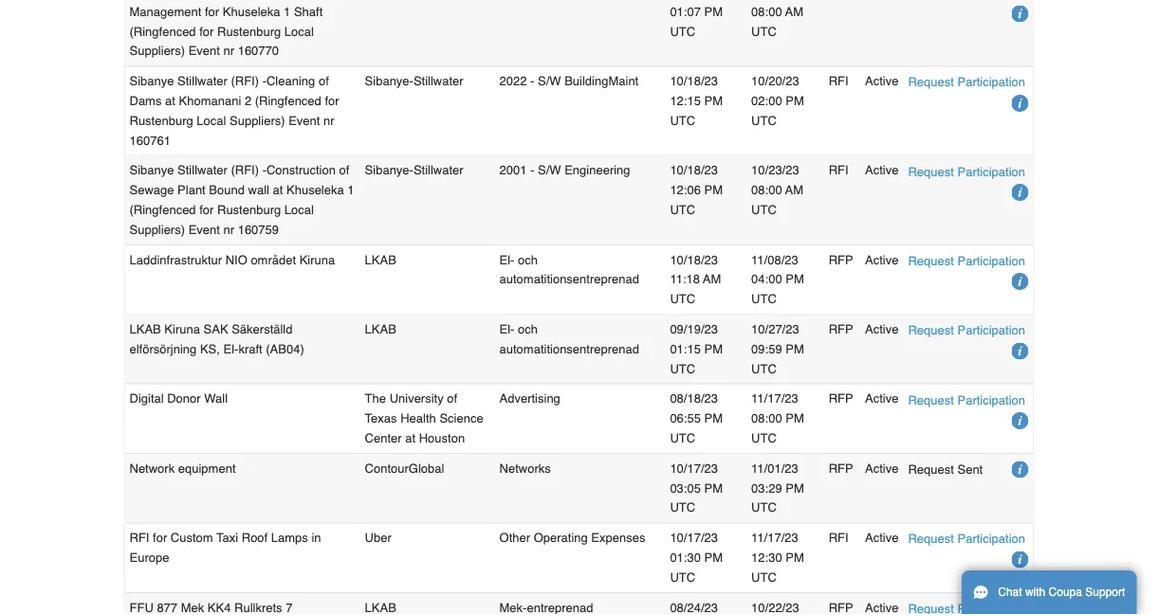 Task type: vqa. For each thing, say whether or not it's contained in the screenshot.


Task type: describe. For each thing, give the bounding box(es) containing it.
network
[[130, 462, 175, 476]]

utc for 10/23/23 08:00 am utc
[[752, 203, 777, 217]]

university
[[390, 392, 444, 406]]

11/17/23 12:30 pm utc
[[752, 531, 805, 585]]

10/17/23 for 03:05
[[670, 462, 718, 476]]

request participation for 10/23/23 08:00 am utc
[[909, 164, 1026, 179]]

11/08/23
[[752, 253, 799, 267]]

2022
[[500, 74, 527, 88]]

health
[[401, 412, 436, 426]]

kiruna inside lkab kiruna sak säkerställd elförsörjning ks, el-kraft (ab04)
[[165, 322, 200, 337]]

2022 - s/w buildingmaint
[[500, 74, 639, 88]]

sak
[[204, 322, 228, 337]]

12:06
[[670, 183, 701, 197]]

sibanye- for sibanye stillwater (rfi) -cleaning of dams at khomanani 2 (ringfenced for rustenburg local suppliers) event nr 160761
[[365, 74, 414, 88]]

160761
[[130, 133, 171, 148]]

rfp for 10/27/23 09:59 pm utc
[[829, 322, 854, 337]]

request for 11/08/23 04:00 pm utc
[[909, 254, 955, 268]]

laddinfrastruktur nio området kiruna
[[130, 253, 335, 267]]

11/01/23 03:29 pm utc
[[752, 462, 805, 516]]

request for 10/23/23 08:00 am utc
[[909, 164, 955, 179]]

(ringfenced inside sibanye stillwater (rfi) -construction of sewage plant bound wall at khuseleka 1 (ringfenced for rustenburg local suppliers) event nr 160759
[[130, 203, 196, 217]]

11/08/23 04:00 pm utc
[[752, 253, 805, 307]]

10/18/23 for 11:18
[[670, 253, 718, 267]]

request participation button for 10/20/23 02:00 pm utc
[[909, 72, 1026, 92]]

(ab04)
[[266, 342, 304, 356]]

kraft
[[239, 342, 263, 356]]

coupa
[[1049, 587, 1083, 600]]

sibanye for sewage
[[130, 163, 174, 178]]

roof
[[242, 531, 268, 546]]

02:00
[[752, 94, 783, 108]]

am for 10/18/23
[[703, 273, 722, 287]]

contourglobal
[[365, 462, 445, 476]]

science
[[440, 412, 484, 426]]

rfp for 11/01/23 03:29 pm utc
[[829, 462, 854, 476]]

wall
[[204, 392, 228, 406]]

pm for 12:15
[[705, 94, 723, 108]]

01:30
[[670, 551, 701, 565]]

of for construction
[[339, 163, 350, 178]]

sent
[[958, 462, 983, 477]]

digital donor wall
[[130, 392, 228, 406]]

09/19/23 01:15 pm utc
[[670, 322, 723, 376]]

pm for 06:55
[[705, 412, 723, 426]]

sibanye stillwater (rfi) -cleaning of dams at khomanani 2 (ringfenced for rustenburg local suppliers) event nr 160761
[[130, 74, 339, 148]]

utc for 11/01/23 03:29 pm utc
[[752, 501, 777, 516]]

request for 11/17/23 12:30 pm utc
[[909, 532, 955, 547]]

digital
[[130, 392, 164, 406]]

rfp for 11/08/23 04:00 pm utc
[[829, 253, 854, 267]]

chat
[[999, 587, 1023, 600]]

wall
[[248, 183, 269, 197]]

10/27/23 09:59 pm utc
[[752, 322, 805, 376]]

pm for 08:00
[[786, 412, 805, 426]]

europe
[[130, 551, 169, 565]]

operating
[[534, 531, 588, 546]]

- inside sibanye stillwater (rfi) -construction of sewage plant bound wall at khuseleka 1 (ringfenced for rustenburg local suppliers) event nr 160759
[[263, 163, 267, 178]]

utc for 10/27/23 09:59 pm utc
[[752, 362, 777, 376]]

texas
[[365, 412, 397, 426]]

lkab kiruna sak säkerställd elförsörjning ks, el-kraft (ab04)
[[130, 322, 304, 356]]

chat with coupa support
[[999, 587, 1126, 600]]

active for 10/23/23 08:00 am utc
[[866, 163, 899, 178]]

pm for 12:06
[[705, 183, 723, 197]]

10/17/23 01:30 pm utc
[[670, 531, 723, 585]]

utc for 10/20/23 02:00 pm utc
[[752, 114, 777, 128]]

2001 - s/w  engineering
[[500, 163, 631, 178]]

cleaning
[[267, 74, 315, 88]]

rustenburg inside sibanye stillwater (rfi) -construction of sewage plant bound wall at khuseleka 1 (ringfenced for rustenburg local suppliers) event nr 160759
[[217, 203, 281, 217]]

dams
[[130, 94, 162, 108]]

stillwater inside sibanye stillwater (rfi) -construction of sewage plant bound wall at khuseleka 1 (ringfenced for rustenburg local suppliers) event nr 160759
[[178, 163, 228, 178]]

event inside the sibanye stillwater (rfi) -cleaning of dams at khomanani 2 (ringfenced for rustenburg local suppliers) event nr 160761
[[289, 114, 320, 128]]

lamps
[[271, 531, 308, 546]]

request participation button for 10/23/23 08:00 am utc
[[909, 162, 1026, 182]]

2001
[[500, 163, 527, 178]]

rustenburg inside the sibanye stillwater (rfi) -cleaning of dams at khomanani 2 (ringfenced for rustenburg local suppliers) event nr 160761
[[130, 114, 193, 128]]

sibanye for dams
[[130, 74, 174, 88]]

request participation for 10/20/23 02:00 pm utc
[[909, 75, 1026, 89]]

06:55
[[670, 412, 701, 426]]

participation for 10/23/23 08:00 am utc
[[958, 164, 1026, 179]]

08/18/23
[[670, 392, 718, 406]]

automatitionsentreprenad for 01:15
[[500, 342, 640, 356]]

10/18/23 11:18 am utc
[[670, 253, 722, 307]]

for inside the sibanye stillwater (rfi) -cleaning of dams at khomanani 2 (ringfenced for rustenburg local suppliers) event nr 160761
[[325, 94, 339, 108]]

suppliers) inside the sibanye stillwater (rfi) -cleaning of dams at khomanani 2 (ringfenced for rustenburg local suppliers) event nr 160761
[[230, 114, 285, 128]]

och for 10/18/23
[[518, 253, 538, 267]]

pm for 09:59
[[786, 342, 805, 356]]

utc for 09/19/23 01:15 pm utc
[[670, 362, 696, 376]]

sewage
[[130, 183, 174, 197]]

nio
[[226, 253, 247, 267]]

active for 11/08/23 04:00 pm utc
[[866, 253, 899, 267]]

12:15
[[670, 94, 701, 108]]

1
[[348, 183, 355, 197]]

el- for 09/19/23
[[500, 322, 515, 337]]

network equipment
[[130, 462, 236, 476]]

(ringfenced inside the sibanye stillwater (rfi) -cleaning of dams at khomanani 2 (ringfenced for rustenburg local suppliers) event nr 160761
[[255, 94, 322, 108]]

sibanye stillwater (rfi) -construction of sewage plant bound wall at khuseleka 1 (ringfenced for rustenburg local suppliers) event nr 160759
[[130, 163, 355, 237]]

for inside rfi for custom taxi roof lamps in europe
[[153, 531, 167, 546]]

participation for 11/17/23 12:30 pm utc
[[958, 532, 1026, 547]]

taxi
[[216, 531, 238, 546]]

donor
[[167, 392, 201, 406]]

other
[[500, 531, 531, 546]]

request participation for 10/27/23 09:59 pm utc
[[909, 324, 1026, 338]]

advertising
[[500, 392, 561, 406]]

uber
[[365, 531, 392, 546]]

rfi for 2001 - s/w  engineering
[[829, 163, 849, 178]]

automatitionsentreprenad for 11:18
[[500, 273, 640, 287]]

10/20/23 02:00 pm utc
[[752, 74, 805, 128]]

01:15
[[670, 342, 701, 356]]

request sent
[[909, 462, 983, 477]]

khomanani
[[179, 94, 241, 108]]

pm for 01:15
[[705, 342, 723, 356]]

el- for 10/18/23
[[500, 253, 515, 267]]

active for 11/17/23 08:00 pm utc
[[866, 392, 899, 406]]

rfp for 11/17/23 08:00 pm utc
[[829, 392, 854, 406]]

utc for 10/18/23 11:18 am utc
[[670, 292, 696, 307]]

for inside sibanye stillwater (rfi) -construction of sewage plant bound wall at khuseleka 1 (ringfenced for rustenburg local suppliers) event nr 160759
[[199, 203, 214, 217]]

the university of texas health science center at houston
[[365, 392, 484, 446]]

utc for 11/17/23 12:30 pm utc
[[752, 571, 777, 585]]

of for cleaning
[[319, 74, 329, 88]]

support
[[1086, 587, 1126, 600]]



Task type: locate. For each thing, give the bounding box(es) containing it.
5 request participation from the top
[[909, 393, 1026, 407]]

pm inside 08/18/23 06:55 pm utc
[[705, 412, 723, 426]]

1 vertical spatial sibanye
[[130, 163, 174, 178]]

local inside the sibanye stillwater (rfi) -cleaning of dams at khomanani 2 (ringfenced for rustenburg local suppliers) event nr 160761
[[197, 114, 226, 128]]

10/23/23
[[752, 163, 800, 178]]

3 request participation from the top
[[909, 254, 1026, 268]]

sibanye inside the sibanye stillwater (rfi) -cleaning of dams at khomanani 2 (ringfenced for rustenburg local suppliers) event nr 160761
[[130, 74, 174, 88]]

1 horizontal spatial event
[[289, 114, 320, 128]]

08:00 up the 11/01/23
[[752, 412, 783, 426]]

pm right 01:30
[[705, 551, 723, 565]]

3 active from the top
[[866, 253, 899, 267]]

10/27/23
[[752, 322, 800, 337]]

2
[[245, 94, 252, 108]]

utc down 10/23/23
[[752, 203, 777, 217]]

nr left 160759
[[223, 223, 234, 237]]

pm down '08/18/23'
[[705, 412, 723, 426]]

rfi right 11/17/23 12:30 pm utc
[[829, 531, 849, 546]]

rfp right 11/17/23 08:00 pm utc
[[829, 392, 854, 406]]

2 vertical spatial at
[[405, 432, 416, 446]]

0 vertical spatial at
[[165, 94, 175, 108]]

of inside the university of texas health science center at houston
[[447, 392, 458, 406]]

el- och automatitionsentreprenad for 01:15
[[500, 322, 640, 356]]

0 vertical spatial local
[[197, 114, 226, 128]]

(rfi) for 2
[[231, 74, 259, 88]]

1 vertical spatial (ringfenced
[[130, 203, 196, 217]]

pm inside the 10/17/23 01:30 pm utc
[[705, 551, 723, 565]]

rfi
[[829, 74, 849, 88], [829, 163, 849, 178], [130, 531, 149, 546], [829, 531, 849, 546]]

automatitionsentreprenad
[[500, 273, 640, 287], [500, 342, 640, 356]]

sibanye-stillwater for sibanye stillwater (rfi) -cleaning of dams at khomanani 2 (ringfenced for rustenburg local suppliers) event nr 160761
[[365, 74, 464, 88]]

utc for 10/18/23 12:06 pm utc
[[670, 203, 696, 217]]

pm for 04:00
[[786, 273, 805, 287]]

(ringfenced
[[255, 94, 322, 108], [130, 203, 196, 217]]

0 horizontal spatial rustenburg
[[130, 114, 193, 128]]

utc inside the 10/17/23 01:30 pm utc
[[670, 571, 696, 585]]

2 request participation from the top
[[909, 164, 1026, 179]]

1 vertical spatial 08:00
[[752, 412, 783, 426]]

pm inside 09/19/23 01:15 pm utc
[[705, 342, 723, 356]]

0 vertical spatial 11/17/23
[[752, 392, 799, 406]]

utc inside 10/18/23 12:15 pm utc
[[670, 114, 696, 128]]

12:30
[[752, 551, 783, 565]]

5 participation from the top
[[958, 393, 1026, 407]]

for
[[325, 94, 339, 108], [199, 203, 214, 217], [153, 531, 167, 546]]

plant
[[178, 183, 206, 197]]

1 vertical spatial sibanye-
[[365, 163, 414, 178]]

active for 11/01/23 03:29 pm utc
[[866, 462, 899, 476]]

2 10/17/23 from the top
[[670, 531, 718, 546]]

request participation
[[909, 75, 1026, 89], [909, 164, 1026, 179], [909, 254, 1026, 268], [909, 324, 1026, 338], [909, 393, 1026, 407], [909, 532, 1026, 547]]

0 vertical spatial el- och automatitionsentreprenad
[[500, 253, 640, 287]]

rfp right the 11/01/23
[[829, 462, 854, 476]]

el- up advertising
[[500, 322, 515, 337]]

utc down 02:00
[[752, 114, 777, 128]]

equipment
[[178, 462, 236, 476]]

1 horizontal spatial suppliers)
[[230, 114, 285, 128]]

for up europe
[[153, 531, 167, 546]]

03:29
[[752, 482, 783, 496]]

for up construction at the left top of the page
[[325, 94, 339, 108]]

0 vertical spatial 10/18/23
[[670, 74, 718, 88]]

6 request participation from the top
[[909, 532, 1026, 547]]

1 vertical spatial local
[[285, 203, 314, 217]]

2 active from the top
[[866, 163, 899, 178]]

pm inside '10/17/23 03:05 pm utc'
[[705, 482, 723, 496]]

3 request from the top
[[909, 254, 955, 268]]

laddinfrastruktur
[[130, 253, 222, 267]]

participation for 10/27/23 09:59 pm utc
[[958, 324, 1026, 338]]

1 10/18/23 from the top
[[670, 74, 718, 88]]

other operating expenses
[[500, 531, 646, 546]]

pm inside 11/01/23 03:29 pm utc
[[786, 482, 805, 496]]

utc for 08/18/23 06:55 pm utc
[[670, 432, 696, 446]]

rfi for other operating expenses
[[829, 531, 849, 546]]

0 horizontal spatial event
[[189, 223, 220, 237]]

utc down 01:30
[[670, 571, 696, 585]]

utc inside 11/01/23 03:29 pm utc
[[752, 501, 777, 516]]

utc inside the 10/20/23 02:00 pm utc
[[752, 114, 777, 128]]

1 och from the top
[[518, 253, 538, 267]]

stillwater left 2001
[[414, 163, 464, 178]]

utc inside 09/19/23 01:15 pm utc
[[670, 362, 696, 376]]

request participation for 11/17/23 08:00 pm utc
[[909, 393, 1026, 407]]

am right 11:18
[[703, 273, 722, 287]]

0 vertical spatial nr
[[324, 114, 335, 128]]

pm right 12:30
[[786, 551, 805, 565]]

stillwater up khomanani
[[178, 74, 228, 88]]

1 vertical spatial of
[[339, 163, 350, 178]]

2 request from the top
[[909, 164, 955, 179]]

utc inside 10/18/23 11:18 am utc
[[670, 292, 696, 307]]

160759
[[238, 223, 279, 237]]

active
[[866, 74, 899, 88], [866, 163, 899, 178], [866, 253, 899, 267], [866, 322, 899, 337], [866, 392, 899, 406], [866, 462, 899, 476], [866, 531, 899, 546]]

rustenburg up 160761
[[130, 114, 193, 128]]

1 vertical spatial event
[[189, 223, 220, 237]]

09/19/23
[[670, 322, 718, 337]]

1 rfp from the top
[[829, 253, 854, 267]]

utc down 03:05
[[670, 501, 696, 516]]

local down khuseleka
[[285, 203, 314, 217]]

of up science in the bottom left of the page
[[447, 392, 458, 406]]

participation
[[958, 75, 1026, 89], [958, 164, 1026, 179], [958, 254, 1026, 268], [958, 324, 1026, 338], [958, 393, 1026, 407], [958, 532, 1026, 547]]

(rfi) up 2
[[231, 74, 259, 88]]

2 participation from the top
[[958, 164, 1026, 179]]

0 vertical spatial och
[[518, 253, 538, 267]]

0 horizontal spatial at
[[165, 94, 175, 108]]

ks,
[[200, 342, 220, 356]]

pm for 03:05
[[705, 482, 723, 496]]

chat with coupa support button
[[962, 571, 1137, 615]]

am
[[786, 183, 804, 197], [703, 273, 722, 287]]

0 vertical spatial rustenburg
[[130, 114, 193, 128]]

0 vertical spatial s/w
[[538, 74, 561, 88]]

utc inside 10/23/23 08:00 am utc
[[752, 203, 777, 217]]

1 (rfi) from the top
[[231, 74, 259, 88]]

4 request from the top
[[909, 324, 955, 338]]

pm inside 11/08/23 04:00 pm utc
[[786, 273, 805, 287]]

0 vertical spatial 10/17/23
[[670, 462, 718, 476]]

1 11/17/23 from the top
[[752, 392, 799, 406]]

in
[[312, 531, 321, 546]]

rfp right 10/27/23
[[829, 322, 854, 337]]

11/17/23 inside 11/17/23 08:00 pm utc
[[752, 392, 799, 406]]

kiruna right området at the left top
[[300, 253, 335, 267]]

0 horizontal spatial for
[[153, 531, 167, 546]]

utc down "09:59" on the right of page
[[752, 362, 777, 376]]

4 request participation button from the top
[[909, 321, 1026, 341]]

lkab for lkab kiruna sak säkerställd elförsörjning ks, el-kraft (ab04)
[[365, 322, 397, 337]]

1 horizontal spatial (ringfenced
[[255, 94, 322, 108]]

event up laddinfrastruktur nio området kiruna
[[189, 223, 220, 237]]

0 vertical spatial sibanye-stillwater
[[365, 74, 464, 88]]

08:00 for 11/17/23
[[752, 412, 783, 426]]

0 horizontal spatial kiruna
[[165, 322, 200, 337]]

khuseleka
[[287, 183, 344, 197]]

1 vertical spatial kiruna
[[165, 322, 200, 337]]

10/18/23 inside 10/18/23 11:18 am utc
[[670, 253, 718, 267]]

suppliers) down 2
[[230, 114, 285, 128]]

utc inside 10/27/23 09:59 pm utc
[[752, 362, 777, 376]]

1 request from the top
[[909, 75, 955, 89]]

10/18/23
[[670, 74, 718, 88], [670, 163, 718, 178], [670, 253, 718, 267]]

2 och from the top
[[518, 322, 538, 337]]

1 08:00 from the top
[[752, 183, 783, 197]]

pm down the 11/01/23
[[786, 482, 805, 496]]

rfi inside rfi for custom taxi roof lamps in europe
[[130, 531, 149, 546]]

10/18/23 up '12:06'
[[670, 163, 718, 178]]

request participation for 11/17/23 12:30 pm utc
[[909, 532, 1026, 547]]

nr inside sibanye stillwater (rfi) -construction of sewage plant bound wall at khuseleka 1 (ringfenced for rustenburg local suppliers) event nr 160759
[[223, 223, 234, 237]]

el-
[[500, 253, 515, 267], [500, 322, 515, 337], [223, 342, 239, 356]]

pm for 12:30
[[786, 551, 805, 565]]

el- och automatitionsentreprenad
[[500, 253, 640, 287], [500, 322, 640, 356]]

2 request participation button from the top
[[909, 162, 1026, 182]]

6 request from the top
[[909, 462, 955, 477]]

10/17/23 inside '10/17/23 03:05 pm utc'
[[670, 462, 718, 476]]

10/17/23 up 03:05
[[670, 462, 718, 476]]

1 sibanye from the top
[[130, 74, 174, 88]]

am inside 10/18/23 11:18 am utc
[[703, 273, 722, 287]]

2 vertical spatial el-
[[223, 342, 239, 356]]

custom
[[171, 531, 213, 546]]

1 vertical spatial sibanye-stillwater
[[365, 163, 464, 178]]

2 horizontal spatial of
[[447, 392, 458, 406]]

1 vertical spatial rustenburg
[[217, 203, 281, 217]]

0 vertical spatial automatitionsentreprenad
[[500, 273, 640, 287]]

(ringfenced down sewage
[[130, 203, 196, 217]]

stillwater
[[178, 74, 228, 88], [414, 74, 464, 88], [178, 163, 228, 178], [414, 163, 464, 178]]

of right cleaning
[[319, 74, 329, 88]]

1 vertical spatial el- och automatitionsentreprenad
[[500, 322, 640, 356]]

1 vertical spatial suppliers)
[[130, 223, 185, 237]]

1 horizontal spatial at
[[273, 183, 283, 197]]

11/17/23 for 08:00
[[752, 392, 799, 406]]

expenses
[[592, 531, 646, 546]]

2 (rfi) from the top
[[231, 163, 259, 178]]

pm inside 10/27/23 09:59 pm utc
[[786, 342, 805, 356]]

2 sibanye-stillwater from the top
[[365, 163, 464, 178]]

2 el- och automatitionsentreprenad from the top
[[500, 322, 640, 356]]

1 vertical spatial am
[[703, 273, 722, 287]]

2 sibanye from the top
[[130, 163, 174, 178]]

stillwater up the plant
[[178, 163, 228, 178]]

utc for 11/17/23 08:00 pm utc
[[752, 432, 777, 446]]

(rfi) for wall
[[231, 163, 259, 178]]

0 horizontal spatial local
[[197, 114, 226, 128]]

rfi for custom taxi roof lamps in europe
[[130, 531, 321, 565]]

08:00 down 10/23/23
[[752, 183, 783, 197]]

lkab
[[365, 253, 397, 267], [130, 322, 161, 337], [365, 322, 397, 337]]

active for 11/17/23 12:30 pm utc
[[866, 531, 899, 546]]

08/18/23 06:55 pm utc
[[670, 392, 723, 446]]

1 vertical spatial at
[[273, 183, 283, 197]]

utc inside '10/17/23 03:05 pm utc'
[[670, 501, 696, 516]]

utc
[[670, 114, 696, 128], [752, 114, 777, 128], [670, 203, 696, 217], [752, 203, 777, 217], [670, 292, 696, 307], [752, 292, 777, 307], [670, 362, 696, 376], [752, 362, 777, 376], [670, 432, 696, 446], [752, 432, 777, 446], [670, 501, 696, 516], [752, 501, 777, 516], [670, 571, 696, 585], [752, 571, 777, 585]]

5 request from the top
[[909, 393, 955, 407]]

4 request participation from the top
[[909, 324, 1026, 338]]

at inside sibanye stillwater (rfi) -construction of sewage plant bound wall at khuseleka 1 (ringfenced for rustenburg local suppliers) event nr 160759
[[273, 183, 283, 197]]

el- down 2001
[[500, 253, 515, 267]]

utc inside 10/18/23 12:06 pm utc
[[670, 203, 696, 217]]

1 horizontal spatial kiruna
[[300, 253, 335, 267]]

området
[[251, 253, 296, 267]]

2 vertical spatial 10/18/23
[[670, 253, 718, 267]]

1 vertical spatial 10/18/23
[[670, 163, 718, 178]]

03:05
[[670, 482, 701, 496]]

0 vertical spatial event
[[289, 114, 320, 128]]

1 automatitionsentreprenad from the top
[[500, 273, 640, 287]]

11/17/23 up 12:30
[[752, 531, 799, 546]]

1 vertical spatial nr
[[223, 223, 234, 237]]

6 active from the top
[[866, 462, 899, 476]]

utc inside 11/17/23 08:00 pm utc
[[752, 432, 777, 446]]

10/18/23 inside 10/18/23 12:06 pm utc
[[670, 163, 718, 178]]

10/18/23 up "12:15"
[[670, 74, 718, 88]]

2 horizontal spatial at
[[405, 432, 416, 446]]

2 10/18/23 from the top
[[670, 163, 718, 178]]

nr
[[324, 114, 335, 128], [223, 223, 234, 237]]

1 horizontal spatial for
[[199, 203, 214, 217]]

buildingmaint
[[565, 74, 639, 88]]

04:00
[[752, 273, 783, 287]]

request participation button for 10/27/23 09:59 pm utc
[[909, 321, 1026, 341]]

08:00 inside 11/17/23 08:00 pm utc
[[752, 412, 783, 426]]

networks
[[500, 462, 551, 476]]

el- och automatitionsentreprenad for 11:18
[[500, 253, 640, 287]]

10/17/23 up 01:30
[[670, 531, 718, 546]]

utc down 06:55
[[670, 432, 696, 446]]

event inside sibanye stillwater (rfi) -construction of sewage plant bound wall at khuseleka 1 (ringfenced for rustenburg local suppliers) event nr 160759
[[189, 223, 220, 237]]

1 vertical spatial 10/17/23
[[670, 531, 718, 546]]

1 vertical spatial el-
[[500, 322, 515, 337]]

utc down "12:15"
[[670, 114, 696, 128]]

5 active from the top
[[866, 392, 899, 406]]

1 request participation button from the top
[[909, 72, 1026, 92]]

rfi for 2022 - s/w buildingmaint
[[829, 74, 849, 88]]

0 vertical spatial (ringfenced
[[255, 94, 322, 108]]

1 horizontal spatial of
[[339, 163, 350, 178]]

center
[[365, 432, 402, 446]]

pm inside 11/17/23 08:00 pm utc
[[786, 412, 805, 426]]

1 sibanye-stillwater from the top
[[365, 74, 464, 88]]

request for 10/27/23 09:59 pm utc
[[909, 324, 955, 338]]

0 vertical spatial for
[[325, 94, 339, 108]]

utc for 11/08/23 04:00 pm utc
[[752, 292, 777, 307]]

08:00 for 10/23/23
[[752, 183, 783, 197]]

sibanye up sewage
[[130, 163, 174, 178]]

lkab inside lkab kiruna sak säkerställd elförsörjning ks, el-kraft (ab04)
[[130, 322, 161, 337]]

utc for 10/17/23 01:30 pm utc
[[670, 571, 696, 585]]

rfi up europe
[[130, 531, 149, 546]]

pm
[[705, 94, 723, 108], [786, 94, 805, 108], [705, 183, 723, 197], [786, 273, 805, 287], [705, 342, 723, 356], [786, 342, 805, 356], [705, 412, 723, 426], [786, 412, 805, 426], [705, 482, 723, 496], [786, 482, 805, 496], [705, 551, 723, 565], [786, 551, 805, 565]]

pm for 01:30
[[705, 551, 723, 565]]

0 horizontal spatial (ringfenced
[[130, 203, 196, 217]]

0 horizontal spatial suppliers)
[[130, 223, 185, 237]]

1 vertical spatial s/w
[[538, 163, 561, 178]]

kiruna up 'elförsörjning'
[[165, 322, 200, 337]]

utc down 01:15
[[670, 362, 696, 376]]

1 horizontal spatial rustenburg
[[217, 203, 281, 217]]

2 vertical spatial for
[[153, 531, 167, 546]]

at for the
[[405, 432, 416, 446]]

sibanye inside sibanye stillwater (rfi) -construction of sewage plant bound wall at khuseleka 1 (ringfenced for rustenburg local suppliers) event nr 160759
[[130, 163, 174, 178]]

pm down 10/20/23
[[786, 94, 805, 108]]

10/18/23 12:15 pm utc
[[670, 74, 723, 128]]

for down the plant
[[199, 203, 214, 217]]

11:18
[[670, 273, 700, 287]]

11/01/23
[[752, 462, 799, 476]]

1 request participation from the top
[[909, 75, 1026, 89]]

10/18/23 for 12:15
[[670, 74, 718, 88]]

s/w right 2022
[[538, 74, 561, 88]]

stillwater inside the sibanye stillwater (rfi) -cleaning of dams at khomanani 2 (ringfenced for rustenburg local suppliers) event nr 160761
[[178, 74, 228, 88]]

pm right "12:15"
[[705, 94, 723, 108]]

3 rfp from the top
[[829, 392, 854, 406]]

och for 09/19/23
[[518, 322, 538, 337]]

och
[[518, 253, 538, 267], [518, 322, 538, 337]]

participation for 11/08/23 04:00 pm utc
[[958, 254, 1026, 268]]

request for 10/20/23 02:00 pm utc
[[909, 75, 955, 89]]

1 horizontal spatial nr
[[324, 114, 335, 128]]

11/17/23 down 10/27/23 09:59 pm utc
[[752, 392, 799, 406]]

at right wall
[[273, 183, 283, 197]]

s/w for buildingmaint
[[538, 74, 561, 88]]

request participation button for 11/17/23 08:00 pm utc
[[909, 390, 1026, 410]]

5 request participation button from the top
[[909, 390, 1026, 410]]

1 sibanye- from the top
[[365, 74, 414, 88]]

och down 2001
[[518, 253, 538, 267]]

4 active from the top
[[866, 322, 899, 337]]

participation for 10/20/23 02:00 pm utc
[[958, 75, 1026, 89]]

utc down 03:29
[[752, 501, 777, 516]]

(rfi) inside sibanye stillwater (rfi) -construction of sewage plant bound wall at khuseleka 1 (ringfenced for rustenburg local suppliers) event nr 160759
[[231, 163, 259, 178]]

of inside the sibanye stillwater (rfi) -cleaning of dams at khomanani 2 (ringfenced for rustenburg local suppliers) event nr 160761
[[319, 74, 329, 88]]

4 rfp from the top
[[829, 462, 854, 476]]

am for 10/23/23
[[786, 183, 804, 197]]

1 horizontal spatial am
[[786, 183, 804, 197]]

pm down 09/19/23
[[705, 342, 723, 356]]

1 vertical spatial och
[[518, 322, 538, 337]]

08:00
[[752, 183, 783, 197], [752, 412, 783, 426]]

0 vertical spatial kiruna
[[300, 253, 335, 267]]

request for 11/17/23 08:00 pm utc
[[909, 393, 955, 407]]

at inside the university of texas health science center at houston
[[405, 432, 416, 446]]

utc for 10/17/23 03:05 pm utc
[[670, 501, 696, 516]]

2 automatitionsentreprenad from the top
[[500, 342, 640, 356]]

3 participation from the top
[[958, 254, 1026, 268]]

2 rfp from the top
[[829, 322, 854, 337]]

utc down 04:00
[[752, 292, 777, 307]]

11/17/23 inside 11/17/23 12:30 pm utc
[[752, 531, 799, 546]]

rfi right 10/23/23
[[829, 163, 849, 178]]

10/17/23 inside the 10/17/23 01:30 pm utc
[[670, 531, 718, 546]]

6 participation from the top
[[958, 532, 1026, 547]]

nr inside the sibanye stillwater (rfi) -cleaning of dams at khomanani 2 (ringfenced for rustenburg local suppliers) event nr 160761
[[324, 114, 335, 128]]

stillwater left 2022
[[414, 74, 464, 88]]

of inside sibanye stillwater (rfi) -construction of sewage plant bound wall at khuseleka 1 (ringfenced for rustenburg local suppliers) event nr 160759
[[339, 163, 350, 178]]

pm inside the 10/20/23 02:00 pm utc
[[786, 94, 805, 108]]

sibanye- for sibanye stillwater (rfi) -construction of sewage plant bound wall at khuseleka 1 (ringfenced for rustenburg local suppliers) event nr 160759
[[365, 163, 414, 178]]

request participation button
[[909, 72, 1026, 92], [909, 162, 1026, 182], [909, 251, 1026, 271], [909, 321, 1026, 341], [909, 390, 1026, 410], [909, 530, 1026, 550]]

rustenburg up 160759
[[217, 203, 281, 217]]

0 vertical spatial of
[[319, 74, 329, 88]]

at down health
[[405, 432, 416, 446]]

7 active from the top
[[866, 531, 899, 546]]

sibanye-stillwater
[[365, 74, 464, 88], [365, 163, 464, 178]]

1 active from the top
[[866, 74, 899, 88]]

1 vertical spatial (rfi)
[[231, 163, 259, 178]]

pm inside 10/18/23 12:06 pm utc
[[705, 183, 723, 197]]

request
[[909, 75, 955, 89], [909, 164, 955, 179], [909, 254, 955, 268], [909, 324, 955, 338], [909, 393, 955, 407], [909, 462, 955, 477], [909, 532, 955, 547]]

och up advertising
[[518, 322, 538, 337]]

request participation button for 11/17/23 12:30 pm utc
[[909, 530, 1026, 550]]

utc inside 11/17/23 12:30 pm utc
[[752, 571, 777, 585]]

3 request participation button from the top
[[909, 251, 1026, 271]]

11/17/23 08:00 pm utc
[[752, 392, 805, 446]]

(ringfenced down cleaning
[[255, 94, 322, 108]]

0 vertical spatial sibanye
[[130, 74, 174, 88]]

0 horizontal spatial of
[[319, 74, 329, 88]]

pm right '12:06'
[[705, 183, 723, 197]]

0 vertical spatial am
[[786, 183, 804, 197]]

am inside 10/23/23 08:00 am utc
[[786, 183, 804, 197]]

1 el- och automatitionsentreprenad from the top
[[500, 253, 640, 287]]

0 vertical spatial suppliers)
[[230, 114, 285, 128]]

09:59
[[752, 342, 783, 356]]

(rfi)
[[231, 74, 259, 88], [231, 163, 259, 178]]

local inside sibanye stillwater (rfi) -construction of sewage plant bound wall at khuseleka 1 (ringfenced for rustenburg local suppliers) event nr 160759
[[285, 203, 314, 217]]

pm inside 11/17/23 12:30 pm utc
[[786, 551, 805, 565]]

utc down '12:06'
[[670, 203, 696, 217]]

construction
[[267, 163, 336, 178]]

11/17/23 for 12:30
[[752, 531, 799, 546]]

- inside the sibanye stillwater (rfi) -cleaning of dams at khomanani 2 (ringfenced for rustenburg local suppliers) event nr 160761
[[263, 74, 267, 88]]

1 vertical spatial for
[[199, 203, 214, 217]]

at right dams
[[165, 94, 175, 108]]

10/18/23 for 12:06
[[670, 163, 718, 178]]

0 vertical spatial el-
[[500, 253, 515, 267]]

10/17/23 for 01:30
[[670, 531, 718, 546]]

participation for 11/17/23 08:00 pm utc
[[958, 393, 1026, 407]]

houston
[[419, 432, 465, 446]]

suppliers) inside sibanye stillwater (rfi) -construction of sewage plant bound wall at khuseleka 1 (ringfenced for rustenburg local suppliers) event nr 160759
[[130, 223, 185, 237]]

7 request from the top
[[909, 532, 955, 547]]

kiruna
[[300, 253, 335, 267], [165, 322, 200, 337]]

at for sibanye
[[165, 94, 175, 108]]

pm inside 10/18/23 12:15 pm utc
[[705, 94, 723, 108]]

pm up the 11/01/23
[[786, 412, 805, 426]]

event down cleaning
[[289, 114, 320, 128]]

0 vertical spatial sibanye-
[[365, 74, 414, 88]]

rfi right 10/20/23
[[829, 74, 849, 88]]

pm for 03:29
[[786, 482, 805, 496]]

s/w right 2001
[[538, 163, 561, 178]]

6 request participation button from the top
[[909, 530, 1026, 550]]

sibanye-stillwater for sibanye stillwater (rfi) -construction of sewage plant bound wall at khuseleka 1 (ringfenced for rustenburg local suppliers) event nr 160759
[[365, 163, 464, 178]]

2 11/17/23 from the top
[[752, 531, 799, 546]]

request participation for 11/08/23 04:00 pm utc
[[909, 254, 1026, 268]]

0 horizontal spatial am
[[703, 273, 722, 287]]

local down khomanani
[[197, 114, 226, 128]]

el- right ks,
[[223, 342, 239, 356]]

sibanye up dams
[[130, 74, 174, 88]]

request participation button for 11/08/23 04:00 pm utc
[[909, 251, 1026, 271]]

with
[[1026, 587, 1046, 600]]

1 vertical spatial automatitionsentreprenad
[[500, 342, 640, 356]]

lkab for laddinfrastruktur nio området kiruna
[[365, 253, 397, 267]]

08:00 inside 10/23/23 08:00 am utc
[[752, 183, 783, 197]]

suppliers) up laddinfrastruktur
[[130, 223, 185, 237]]

2 horizontal spatial for
[[325, 94, 339, 108]]

10/20/23
[[752, 74, 800, 88]]

1 horizontal spatial local
[[285, 203, 314, 217]]

rfp right 11/08/23
[[829, 253, 854, 267]]

pm down 10/27/23
[[786, 342, 805, 356]]

1 vertical spatial 11/17/23
[[752, 531, 799, 546]]

utc inside 11/08/23 04:00 pm utc
[[752, 292, 777, 307]]

utc for 10/18/23 12:15 pm utc
[[670, 114, 696, 128]]

the
[[365, 392, 386, 406]]

2 s/w from the top
[[538, 163, 561, 178]]

10/23/23 08:00 am utc
[[752, 163, 804, 217]]

of up 1 at the top
[[339, 163, 350, 178]]

10/18/23 inside 10/18/23 12:15 pm utc
[[670, 74, 718, 88]]

1 s/w from the top
[[538, 74, 561, 88]]

säkerställd
[[232, 322, 293, 337]]

active for 10/20/23 02:00 pm utc
[[866, 74, 899, 88]]

0 vertical spatial (rfi)
[[231, 74, 259, 88]]

at inside the sibanye stillwater (rfi) -cleaning of dams at khomanani 2 (ringfenced for rustenburg local suppliers) event nr 160761
[[165, 94, 175, 108]]

(rfi) inside the sibanye stillwater (rfi) -cleaning of dams at khomanani 2 (ringfenced for rustenburg local suppliers) event nr 160761
[[231, 74, 259, 88]]

(rfi) up wall
[[231, 163, 259, 178]]

bound
[[209, 183, 245, 197]]

3 10/18/23 from the top
[[670, 253, 718, 267]]

elförsörjning
[[130, 342, 197, 356]]

suppliers)
[[230, 114, 285, 128], [130, 223, 185, 237]]

el- inside lkab kiruna sak säkerställd elförsörjning ks, el-kraft (ab04)
[[223, 342, 239, 356]]

1 10/17/23 from the top
[[670, 462, 718, 476]]

1 participation from the top
[[958, 75, 1026, 89]]

utc down 12:30
[[752, 571, 777, 585]]

active for 10/27/23 09:59 pm utc
[[866, 322, 899, 337]]

2 vertical spatial of
[[447, 392, 458, 406]]

0 horizontal spatial nr
[[223, 223, 234, 237]]

utc inside 08/18/23 06:55 pm utc
[[670, 432, 696, 446]]

pm right 03:05
[[705, 482, 723, 496]]

pm for 02:00
[[786, 94, 805, 108]]

utc down 11:18
[[670, 292, 696, 307]]

pm down 11/08/23
[[786, 273, 805, 287]]

10/18/23 12:06 pm utc
[[670, 163, 723, 217]]

utc up the 11/01/23
[[752, 432, 777, 446]]

0 vertical spatial 08:00
[[752, 183, 783, 197]]

s/w for engineering
[[538, 163, 561, 178]]

2 sibanye- from the top
[[365, 163, 414, 178]]

2 08:00 from the top
[[752, 412, 783, 426]]

sibanye-
[[365, 74, 414, 88], [365, 163, 414, 178]]

4 participation from the top
[[958, 324, 1026, 338]]

nr up construction at the left top of the page
[[324, 114, 335, 128]]

engineering
[[565, 163, 631, 178]]

am down 10/23/23
[[786, 183, 804, 197]]

10/18/23 up 11:18
[[670, 253, 718, 267]]



